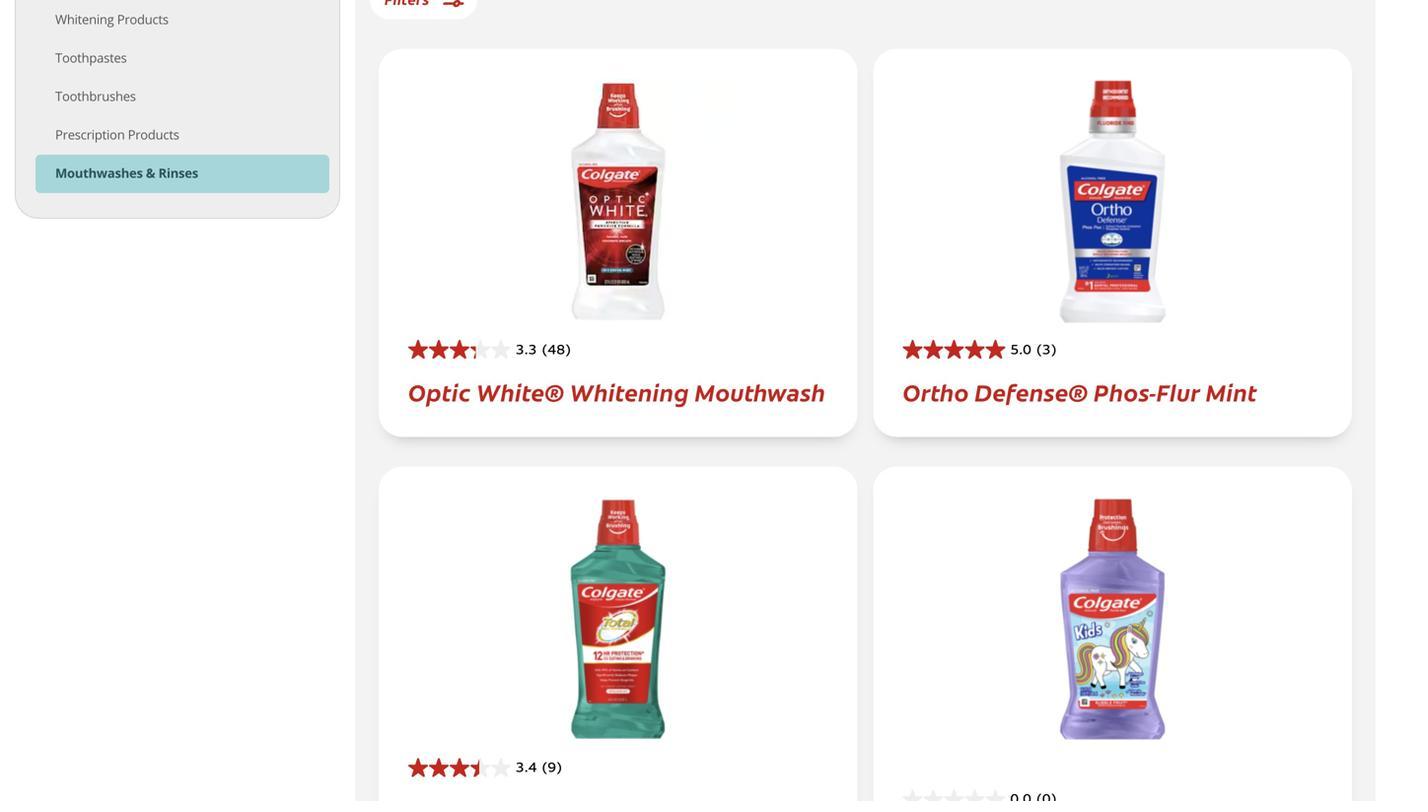 Task type: describe. For each thing, give the bounding box(es) containing it.
toothpastes
[[55, 49, 127, 67]]

whitening products
[[55, 10, 169, 28]]

(9)
[[542, 762, 562, 776]]

defense®
[[975, 375, 1088, 408]]

optic white® whitening mouthwash
[[408, 375, 826, 408]]

rinses
[[158, 164, 198, 182]]

ortho defense® phos-flur mint
[[903, 375, 1257, 408]]

mouthwash
[[695, 375, 826, 408]]

5.0 (3)
[[1010, 344, 1057, 358]]

phos-
[[1094, 375, 1157, 408]]

mouthwashes & rinses
[[55, 164, 198, 182]]

3.4 (9)
[[516, 762, 562, 776]]

0 vertical spatial whitening
[[55, 10, 114, 28]]

mouthwashes
[[55, 164, 143, 182]]

(3)
[[1037, 344, 1057, 358]]

flur
[[1157, 375, 1200, 408]]

3.3
[[516, 344, 537, 358]]

3.4
[[516, 762, 537, 776]]

optic
[[408, 375, 471, 408]]

&
[[146, 164, 155, 182]]

prescription products link
[[55, 126, 179, 143]]



Task type: vqa. For each thing, say whether or not it's contained in the screenshot.
the bottom dream
no



Task type: locate. For each thing, give the bounding box(es) containing it.
toothbrushes link
[[55, 87, 136, 105]]

prescription
[[55, 126, 125, 143]]

products
[[117, 10, 169, 28], [128, 126, 179, 143]]

prescription products
[[55, 126, 179, 143]]

mouthwashes & rinses link
[[55, 164, 198, 182]]

5.0
[[1010, 344, 1032, 358]]

1 horizontal spatial whitening
[[570, 375, 689, 408]]

toothpastes link
[[55, 49, 127, 67]]

toothbrushes
[[55, 87, 136, 105]]

1 vertical spatial products
[[128, 126, 179, 143]]

ortho
[[903, 375, 969, 408]]

0 horizontal spatial whitening
[[55, 10, 114, 28]]

(48)
[[542, 344, 571, 358]]

0 vertical spatial products
[[117, 10, 169, 28]]

whitening
[[55, 10, 114, 28], [570, 375, 689, 408]]

whitening products link
[[55, 10, 169, 28]]

products up the toothpastes link
[[117, 10, 169, 28]]

products up &
[[128, 126, 179, 143]]

whitening up the toothpastes link
[[55, 10, 114, 28]]

white®
[[476, 375, 564, 408]]

mint
[[1206, 375, 1257, 408]]

products for prescription products
[[128, 126, 179, 143]]

3.3 (48)
[[516, 344, 571, 358]]

1 vertical spatial whitening
[[570, 375, 689, 408]]

products for whitening products
[[117, 10, 169, 28]]

whitening down (48) in the top of the page
[[570, 375, 689, 408]]



